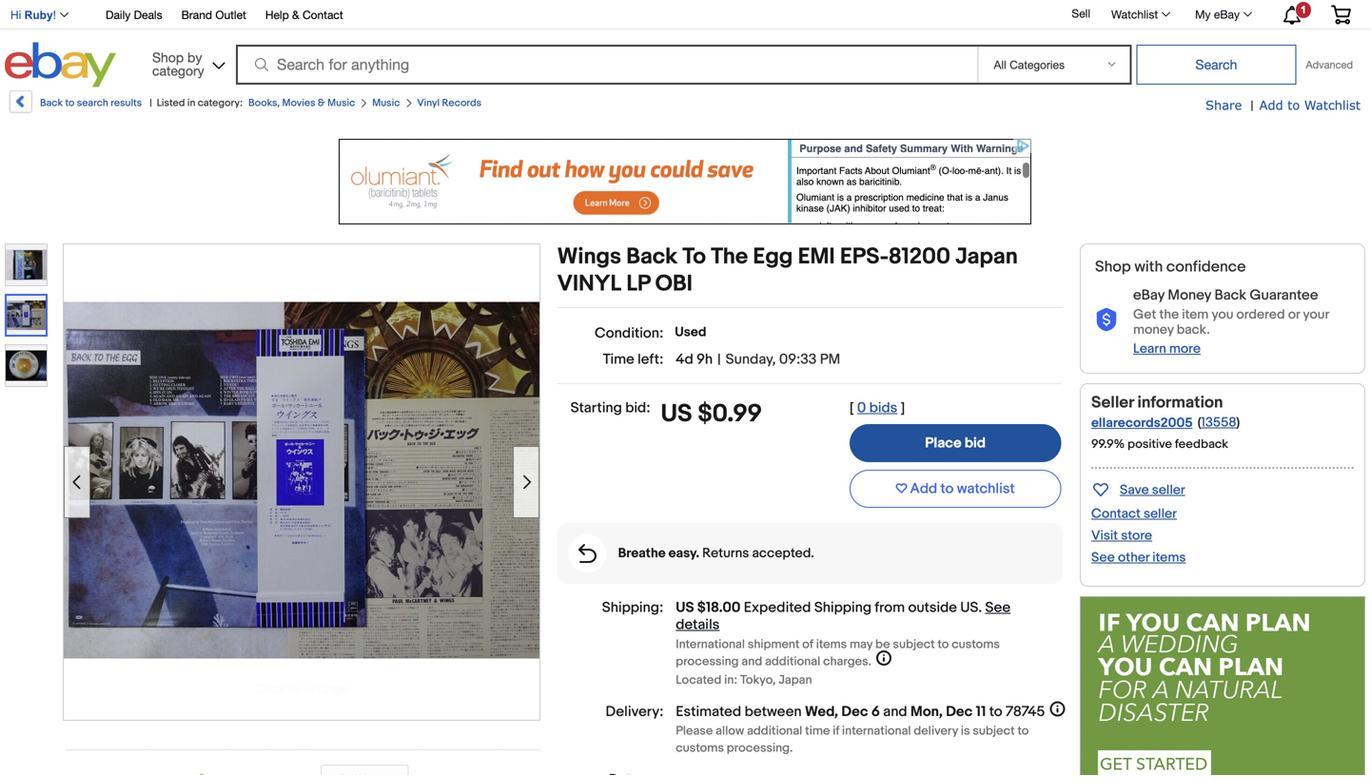 Task type: vqa. For each thing, say whether or not it's contained in the screenshot.
LP
yes



Task type: locate. For each thing, give the bounding box(es) containing it.
wed,
[[805, 704, 839, 721]]

share
[[1206, 98, 1243, 112]]

wings
[[557, 244, 622, 271]]

and right 6
[[884, 704, 908, 721]]

japan right tokyo,
[[779, 674, 813, 688]]

0 horizontal spatial with details__icon image
[[579, 545, 597, 564]]

1 vertical spatial watchlist
[[1305, 98, 1361, 112]]

watchlist down advanced
[[1305, 98, 1361, 112]]

us $18.00 expedited shipping from outside us .
[[676, 600, 986, 617]]

0 horizontal spatial advertisement region
[[339, 139, 1032, 225]]

1 horizontal spatial items
[[1153, 550, 1187, 566]]

store
[[1122, 528, 1153, 544]]

us for us $18.00 expedited shipping from outside us .
[[676, 600, 695, 617]]

music right movies
[[328, 97, 355, 109]]

1 vertical spatial items
[[817, 638, 847, 653]]

subject right be in the bottom right of the page
[[893, 638, 935, 653]]

back.
[[1177, 322, 1211, 338]]

items inside international shipment of items may be subject to customs processing and additional charges.
[[817, 638, 847, 653]]

0 horizontal spatial &
[[292, 8, 300, 21]]

| right 9h
[[718, 351, 721, 368]]

1 horizontal spatial with details__icon image
[[1096, 309, 1119, 332]]

lp
[[627, 271, 651, 298]]

1 horizontal spatial dec
[[946, 704, 973, 721]]

add down place
[[911, 481, 938, 498]]

0 vertical spatial see
[[1092, 550, 1116, 566]]

0 horizontal spatial subject
[[893, 638, 935, 653]]

to left "search"
[[65, 97, 75, 109]]

| inside share | add to watchlist
[[1251, 98, 1254, 114]]

[ 0 bids ]
[[850, 400, 906, 417]]

09:33
[[780, 351, 817, 368]]

with details__icon image inside us $0.99 main content
[[579, 545, 597, 564]]

0 vertical spatial japan
[[956, 244, 1018, 271]]

contact seller link
[[1092, 506, 1178, 523]]

visit store link
[[1092, 528, 1153, 544]]

see right .
[[986, 600, 1011, 617]]

outlet
[[215, 8, 246, 21]]

obi
[[656, 271, 693, 298]]

see
[[1092, 550, 1116, 566], [986, 600, 1011, 617]]

charges.
[[824, 655, 872, 670]]

| listed in category:
[[150, 97, 243, 109]]

us right bid:
[[661, 400, 693, 429]]

to down advanced "link"
[[1288, 98, 1301, 112]]

1
[[1301, 4, 1307, 16]]

dec left 6
[[842, 704, 869, 721]]

with details__icon image left breathe
[[579, 545, 597, 564]]

seller inside button
[[1153, 483, 1186, 499]]

see down visit
[[1092, 550, 1116, 566]]

and up tokyo,
[[742, 655, 763, 670]]

ebay right the my
[[1215, 8, 1240, 21]]

in
[[187, 97, 195, 109]]

back left "search"
[[40, 97, 63, 109]]

back inside ebay money back guarantee get the item you ordered or your money back. learn more
[[1215, 287, 1247, 304]]

|
[[150, 97, 152, 109], [1251, 98, 1254, 114], [718, 351, 721, 368]]

with details__icon image
[[1096, 309, 1119, 332], [579, 545, 597, 564]]

seller inside contact seller visit store see other items
[[1144, 506, 1178, 523]]

see details link
[[676, 600, 1011, 634]]

music link
[[372, 97, 400, 109]]

customs
[[952, 638, 1000, 653], [676, 742, 724, 756]]

watchlist link
[[1101, 3, 1180, 26]]

1 horizontal spatial shop
[[1096, 258, 1132, 277]]

shop for shop with confidence
[[1096, 258, 1132, 277]]

| left listed
[[150, 97, 152, 109]]

1 vertical spatial see
[[986, 600, 1011, 617]]

& inside the account navigation
[[292, 8, 300, 21]]

0 horizontal spatial music
[[328, 97, 355, 109]]

& right movies
[[318, 97, 325, 109]]

contact up visit store link
[[1092, 506, 1141, 523]]

money
[[1134, 322, 1174, 338]]

1 vertical spatial add
[[911, 481, 938, 498]]

additional down between
[[747, 724, 803, 739]]

back inside wings back to the egg emi eps-81200 japan vinyl lp obi
[[627, 244, 678, 271]]

1 vertical spatial &
[[318, 97, 325, 109]]

0 horizontal spatial customs
[[676, 742, 724, 756]]

1 button
[[1267, 1, 1317, 28]]

1 vertical spatial subject
[[973, 724, 1015, 739]]

ebay
[[1215, 8, 1240, 21], [1134, 287, 1165, 304]]

place
[[926, 435, 962, 452]]

1 vertical spatial seller
[[1144, 506, 1178, 523]]

dec up is
[[946, 704, 973, 721]]

starting bid:
[[571, 400, 651, 417]]

if
[[833, 724, 840, 739]]

0 vertical spatial shop
[[152, 50, 184, 65]]

contact right help
[[303, 8, 343, 21]]

watchlist right sell at right top
[[1112, 8, 1159, 21]]

2 dec from the left
[[946, 704, 973, 721]]

us $0.99
[[661, 400, 763, 429]]

back up you
[[1215, 287, 1247, 304]]

1 vertical spatial contact
[[1092, 506, 1141, 523]]

picture 2 of 3 image
[[7, 296, 46, 335]]

items inside contact seller visit store see other items
[[1153, 550, 1187, 566]]

to inside share | add to watchlist
[[1288, 98, 1301, 112]]

watchlist
[[1112, 8, 1159, 21], [1305, 98, 1361, 112]]

0 vertical spatial back
[[40, 97, 63, 109]]

my ebay link
[[1185, 3, 1261, 26]]

1 horizontal spatial and
[[884, 704, 908, 721]]

brand outlet link
[[181, 5, 246, 26]]

0 horizontal spatial see
[[986, 600, 1011, 617]]

seller down save seller
[[1144, 506, 1178, 523]]

0 vertical spatial contact
[[303, 8, 343, 21]]

more
[[1170, 341, 1201, 357]]

advertisement region
[[339, 139, 1032, 225], [1080, 597, 1366, 776]]

used
[[675, 325, 707, 341]]

subject inside please allow additional time if international delivery is subject to customs processing.
[[973, 724, 1015, 739]]

0 vertical spatial items
[[1153, 550, 1187, 566]]

0 horizontal spatial shop
[[152, 50, 184, 65]]

customs down .
[[952, 638, 1000, 653]]

1 vertical spatial advertisement region
[[1080, 597, 1366, 776]]

back to search results link
[[8, 90, 142, 120]]

contact seller visit store see other items
[[1092, 506, 1187, 566]]

0 horizontal spatial contact
[[303, 8, 343, 21]]

wings back to the egg emi eps-81200 japan vinyl lp obi
[[557, 244, 1018, 298]]

help
[[265, 8, 289, 21]]

0 vertical spatial add
[[1260, 98, 1284, 112]]

0 vertical spatial ebay
[[1215, 8, 1240, 21]]

located
[[676, 674, 722, 688]]

sell link
[[1064, 7, 1100, 20]]

ebay inside my ebay link
[[1215, 8, 1240, 21]]

back left to
[[627, 244, 678, 271]]

0 vertical spatial and
[[742, 655, 763, 670]]

shop for shop by category
[[152, 50, 184, 65]]

0 vertical spatial additional
[[765, 655, 821, 670]]

music left vinyl
[[372, 97, 400, 109]]

us for us $0.99
[[661, 400, 693, 429]]

shop inside shop by category
[[152, 50, 184, 65]]

pm
[[820, 351, 841, 368]]

dollar sign image
[[198, 775, 213, 776]]

1 vertical spatial ebay
[[1134, 287, 1165, 304]]

)
[[1237, 415, 1241, 431]]

1 horizontal spatial advertisement region
[[1080, 597, 1366, 776]]

1 horizontal spatial add
[[1260, 98, 1284, 112]]

1 horizontal spatial |
[[718, 351, 721, 368]]

0 horizontal spatial back
[[40, 97, 63, 109]]

us left $18.00
[[676, 600, 695, 617]]

subject down 11
[[973, 724, 1015, 739]]

&
[[292, 8, 300, 21], [318, 97, 325, 109]]

0 horizontal spatial items
[[817, 638, 847, 653]]

& right help
[[292, 8, 300, 21]]

2 horizontal spatial back
[[1215, 287, 1247, 304]]

additional inside please allow additional time if international delivery is subject to customs processing.
[[747, 724, 803, 739]]

eps-
[[840, 244, 889, 271]]

to inside international shipment of items may be subject to customs processing and additional charges.
[[938, 638, 949, 653]]

2 vertical spatial back
[[1215, 287, 1247, 304]]

accepted.
[[753, 546, 815, 562]]

daily deals
[[106, 8, 162, 21]]

1 vertical spatial additional
[[747, 724, 803, 739]]

to down 78745
[[1018, 724, 1029, 739]]

0 vertical spatial customs
[[952, 638, 1000, 653]]

shop by category button
[[144, 42, 229, 83]]

0 horizontal spatial and
[[742, 655, 763, 670]]

[
[[850, 400, 854, 417]]

see details
[[676, 600, 1011, 634]]

vinyl records link
[[417, 97, 482, 109]]

1 horizontal spatial see
[[1092, 550, 1116, 566]]

ellarecords2005 link
[[1092, 415, 1193, 432]]

contact inside contact seller visit store see other items
[[1092, 506, 1141, 523]]

movies
[[282, 97, 316, 109]]

shipping
[[815, 600, 872, 617]]

contact inside help & contact link
[[303, 8, 343, 21]]

japan right the 81200 at the top
[[956, 244, 1018, 271]]

vinyl records
[[417, 97, 482, 109]]

13558 link
[[1202, 415, 1237, 431]]

0 horizontal spatial watchlist
[[1112, 8, 1159, 21]]

guarantee
[[1250, 287, 1319, 304]]

0 horizontal spatial japan
[[779, 674, 813, 688]]

located in: tokyo, japan
[[676, 674, 813, 688]]

back
[[40, 97, 63, 109], [627, 244, 678, 271], [1215, 287, 1247, 304]]

ebay up get
[[1134, 287, 1165, 304]]

0 horizontal spatial dec
[[842, 704, 869, 721]]

the
[[1160, 307, 1180, 323]]

watchlist inside the account navigation
[[1112, 8, 1159, 21]]

time
[[603, 351, 635, 368]]

bid:
[[626, 400, 651, 417]]

.
[[979, 600, 983, 617]]

0 horizontal spatial |
[[150, 97, 152, 109]]

shop left by
[[152, 50, 184, 65]]

records
[[442, 97, 482, 109]]

music
[[328, 97, 355, 109], [372, 97, 400, 109]]

1 vertical spatial and
[[884, 704, 908, 721]]

1 dec from the left
[[842, 704, 869, 721]]

and
[[742, 655, 763, 670], [884, 704, 908, 721]]

1 horizontal spatial subject
[[973, 724, 1015, 739]]

ebay money back guarantee get the item you ordered or your money back. learn more
[[1134, 287, 1330, 357]]

account navigation
[[0, 0, 1366, 30]]

seller right 'save'
[[1153, 483, 1186, 499]]

shop by category banner
[[0, 0, 1366, 92]]

time left:
[[603, 351, 664, 368]]

to right 11
[[990, 704, 1003, 721]]

1 vertical spatial shop
[[1096, 258, 1132, 277]]

1 horizontal spatial back
[[627, 244, 678, 271]]

0 vertical spatial &
[[292, 8, 300, 21]]

1 vertical spatial customs
[[676, 742, 724, 756]]

| right share button
[[1251, 98, 1254, 114]]

1 horizontal spatial customs
[[952, 638, 1000, 653]]

0 vertical spatial subject
[[893, 638, 935, 653]]

bid
[[965, 435, 986, 452]]

feedback
[[1176, 437, 1229, 452]]

0 vertical spatial seller
[[1153, 483, 1186, 499]]

1 vertical spatial back
[[627, 244, 678, 271]]

save seller button
[[1092, 479, 1186, 501]]

with details__icon image left get
[[1096, 309, 1119, 332]]

add inside "button"
[[911, 481, 938, 498]]

customs down please
[[676, 742, 724, 756]]

items up charges.
[[817, 638, 847, 653]]

1 horizontal spatial contact
[[1092, 506, 1141, 523]]

vinyl
[[557, 271, 622, 298]]

4d 9h | sunday, 09:33 pm
[[676, 351, 841, 368]]

1 horizontal spatial japan
[[956, 244, 1018, 271]]

0 horizontal spatial add
[[911, 481, 938, 498]]

category
[[152, 63, 204, 79]]

add right 'share'
[[1260, 98, 1284, 112]]

to left 'watchlist'
[[941, 481, 954, 498]]

shop left with
[[1096, 258, 1132, 277]]

place bid
[[926, 435, 986, 452]]

2 horizontal spatial |
[[1251, 98, 1254, 114]]

0 horizontal spatial ebay
[[1134, 287, 1165, 304]]

None submit
[[1137, 45, 1297, 85]]

0 vertical spatial advertisement region
[[339, 139, 1032, 225]]

shipping:
[[602, 600, 664, 617]]

1 horizontal spatial watchlist
[[1305, 98, 1361, 112]]

items right the other in the bottom of the page
[[1153, 550, 1187, 566]]

1 horizontal spatial ebay
[[1215, 8, 1240, 21]]

watchlist inside share | add to watchlist
[[1305, 98, 1361, 112]]

picture 3 of 3 image
[[6, 346, 47, 387]]

0 vertical spatial with details__icon image
[[1096, 309, 1119, 332]]

1 horizontal spatial music
[[372, 97, 400, 109]]

information
[[1138, 393, 1224, 413]]

additional down the "of"
[[765, 655, 821, 670]]

to down outside
[[938, 638, 949, 653]]

or
[[1289, 307, 1301, 323]]

0 vertical spatial watchlist
[[1112, 8, 1159, 21]]

78745
[[1006, 704, 1046, 721]]

items
[[1153, 550, 1187, 566], [817, 638, 847, 653]]

1 vertical spatial with details__icon image
[[579, 545, 597, 564]]

confidence
[[1167, 258, 1247, 277]]

picture 1 of 3 image
[[6, 245, 47, 286]]



Task type: describe. For each thing, give the bounding box(es) containing it.
2 music from the left
[[372, 97, 400, 109]]

results
[[111, 97, 142, 109]]

us right outside
[[961, 600, 979, 617]]

learn
[[1134, 341, 1167, 357]]

condition:
[[595, 325, 664, 342]]

see inside see details
[[986, 600, 1011, 617]]

to inside please allow additional time if international delivery is subject to customs processing.
[[1018, 724, 1029, 739]]

money
[[1168, 287, 1212, 304]]

returns
[[703, 546, 750, 562]]

international
[[676, 638, 745, 653]]

6
[[872, 704, 880, 721]]

sunday,
[[726, 351, 776, 368]]

vinyl
[[417, 97, 440, 109]]

hi ruby !
[[10, 9, 56, 21]]

sell
[[1072, 7, 1091, 20]]

customs inside please allow additional time if international delivery is subject to customs processing.
[[676, 742, 724, 756]]

your
[[1304, 307, 1330, 323]]

1 music from the left
[[328, 97, 355, 109]]

0 bids link
[[858, 400, 898, 417]]

13558
[[1202, 415, 1237, 431]]

books, movies & music
[[248, 97, 355, 109]]

estimated between wed, dec 6 and mon, dec 11 to 78745
[[676, 704, 1046, 721]]

positive
[[1128, 437, 1173, 452]]

$0.99
[[698, 400, 763, 429]]

with details__icon image for breathe easy.
[[579, 545, 597, 564]]

advanced link
[[1297, 46, 1363, 84]]

international shipment of items may be subject to customs processing and additional charges.
[[676, 638, 1000, 670]]

Search for anything text field
[[239, 47, 974, 83]]

9h
[[697, 351, 713, 368]]

add to watchlist button
[[850, 470, 1062, 508]]

mon,
[[911, 704, 943, 721]]

of
[[803, 638, 814, 653]]

shipment
[[748, 638, 800, 653]]

please allow additional time if international delivery is subject to customs processing.
[[676, 724, 1029, 756]]

add to watchlist link
[[1260, 97, 1361, 114]]

share button
[[1206, 97, 1243, 114]]

customs inside international shipment of items may be subject to customs processing and additional charges.
[[952, 638, 1000, 653]]

see inside contact seller visit store see other items
[[1092, 550, 1116, 566]]

seller for save
[[1153, 483, 1186, 499]]

to inside "button"
[[941, 481, 954, 498]]

advanced
[[1307, 59, 1354, 71]]

ordered
[[1237, 307, 1286, 323]]

your shopping cart image
[[1331, 5, 1353, 24]]

from
[[875, 600, 905, 617]]

additional inside international shipment of items may be subject to customs processing and additional charges.
[[765, 655, 821, 670]]

help & contact link
[[265, 5, 343, 26]]

listed
[[157, 97, 185, 109]]

delivery:
[[606, 704, 664, 721]]

by
[[188, 50, 202, 65]]

none submit inside "shop by category" banner
[[1137, 45, 1297, 85]]

is
[[961, 724, 971, 739]]

the
[[711, 244, 748, 271]]

details
[[676, 617, 720, 634]]

other
[[1119, 550, 1150, 566]]

seller for contact
[[1144, 506, 1178, 523]]

us $0.99 main content
[[557, 244, 1067, 776]]

watchlist
[[957, 481, 1016, 498]]

ruby
[[24, 9, 53, 21]]

outside
[[909, 600, 958, 617]]

allow
[[716, 724, 745, 739]]

!
[[53, 9, 56, 21]]

processing
[[676, 655, 739, 670]]

japan inside wings back to the egg emi eps-81200 japan vinyl lp obi
[[956, 244, 1018, 271]]

brand outlet
[[181, 8, 246, 21]]

1 horizontal spatial &
[[318, 97, 325, 109]]

estimated
[[676, 704, 742, 721]]

category:
[[198, 97, 243, 109]]

bids
[[870, 400, 898, 417]]

please
[[676, 724, 713, 739]]

add inside share | add to watchlist
[[1260, 98, 1284, 112]]

seller information ellarecords2005 ( 13558 ) 99.9% positive feedback
[[1092, 393, 1241, 452]]

subject inside international shipment of items may be subject to customs processing and additional charges.
[[893, 638, 935, 653]]

easy.
[[669, 546, 700, 562]]

with
[[1135, 258, 1164, 277]]

time
[[805, 724, 830, 739]]

breathe easy. returns accepted.
[[618, 546, 815, 562]]

see other items link
[[1092, 550, 1187, 566]]

help & contact
[[265, 8, 343, 21]]

4d
[[676, 351, 694, 368]]

shop with confidence
[[1096, 258, 1247, 277]]

wings back to the egg emi eps-81200 japan  vinyl lp obi - picture 2 of 3 image
[[64, 302, 540, 659]]

left:
[[638, 351, 664, 368]]

81200
[[889, 244, 951, 271]]

ebay inside ebay money back guarantee get the item you ordered or your money back. learn more
[[1134, 287, 1165, 304]]

0
[[858, 400, 867, 417]]

hi
[[10, 9, 21, 21]]

1 vertical spatial japan
[[779, 674, 813, 688]]

with details__icon image for ebay money back guarantee
[[1096, 309, 1119, 332]]

add to watchlist
[[911, 481, 1016, 498]]

books, movies & music link
[[248, 97, 355, 109]]

seller
[[1092, 393, 1134, 413]]

you
[[1212, 307, 1234, 323]]

| inside us $0.99 main content
[[718, 351, 721, 368]]

item
[[1183, 307, 1209, 323]]

(
[[1198, 415, 1202, 431]]

back to search results
[[40, 97, 142, 109]]

and inside international shipment of items may be subject to customs processing and additional charges.
[[742, 655, 763, 670]]

may
[[850, 638, 873, 653]]



